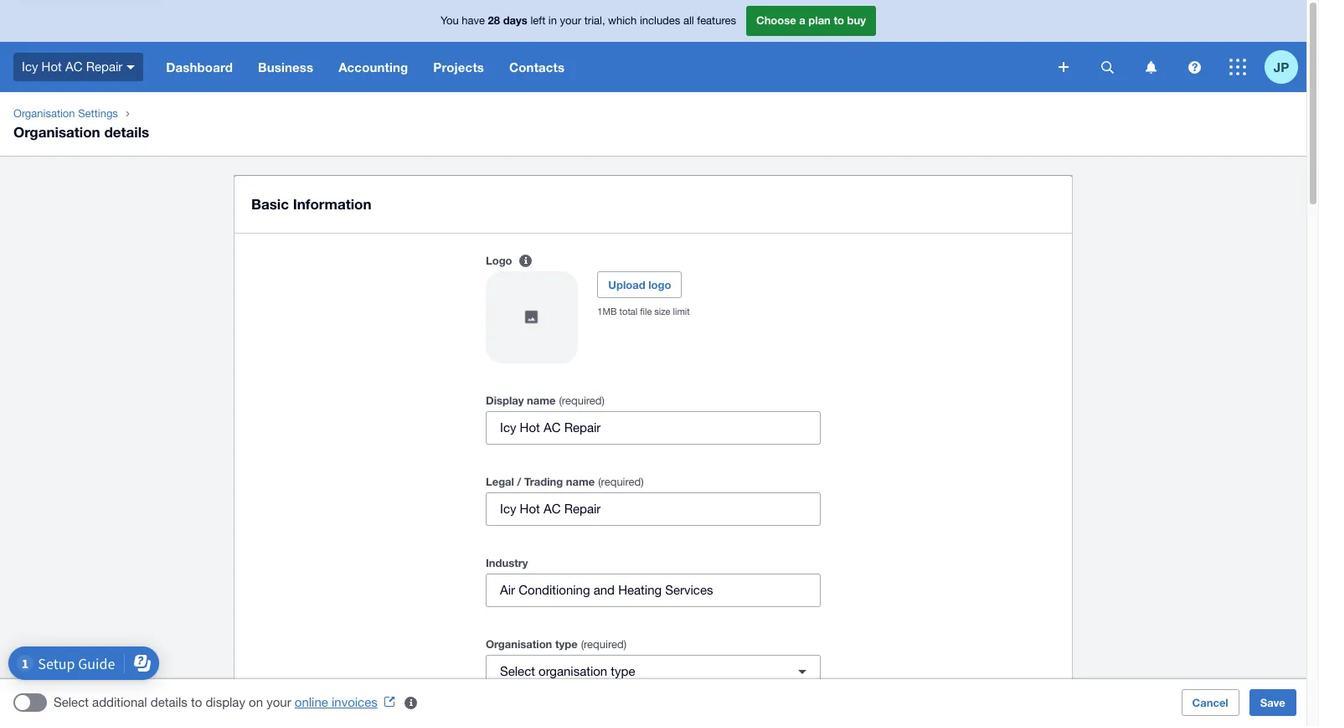 Task type: vqa. For each thing, say whether or not it's contained in the screenshot.
Report as field corresponding to 1099 NEC rules
no



Task type: locate. For each thing, give the bounding box(es) containing it.
your
[[560, 14, 582, 27], [267, 695, 291, 710]]

organisation up select organisation type
[[486, 638, 552, 651]]

hot
[[42, 59, 62, 74]]

details right additional
[[151, 695, 187, 710]]

1 vertical spatial details
[[151, 695, 187, 710]]

additional
[[92, 695, 147, 710]]

organisation inside organisation settings link
[[13, 107, 75, 120]]

your inside 'you have 28 days left in your trial, which includes all features'
[[560, 14, 582, 27]]

select left additional
[[54, 695, 89, 710]]

1 vertical spatial your
[[267, 695, 291, 710]]

organisation down organisation settings link
[[13, 123, 100, 141]]

organisation for organisation settings
[[13, 107, 75, 120]]

0 vertical spatial to
[[834, 14, 845, 27]]

details down settings
[[104, 123, 149, 141]]

2 horizontal spatial svg image
[[1230, 59, 1247, 75]]

to for details
[[191, 695, 202, 710]]

contacts button
[[497, 42, 578, 92]]

select organisation type
[[500, 664, 636, 679]]

(required) up organisation
[[581, 638, 627, 651]]

basic
[[251, 195, 289, 213]]

Name as it appears in Xero text field
[[487, 412, 820, 444]]

28
[[488, 14, 500, 27]]

trial,
[[585, 14, 605, 27]]

choose a plan to buy
[[757, 14, 866, 27]]

business
[[258, 59, 314, 75]]

select down organisation type (required)
[[500, 664, 535, 679]]

1 horizontal spatial type
[[611, 664, 636, 679]]

svg image inside icy hot ac repair popup button
[[127, 65, 135, 69]]

navigation
[[154, 42, 1047, 92]]

1 vertical spatial (required)
[[598, 476, 644, 489]]

banner containing jp
[[0, 0, 1307, 92]]

(required) up 'name as it appears in xero' text box
[[559, 395, 605, 407]]

1 vertical spatial organisation
[[13, 123, 100, 141]]

features
[[697, 14, 737, 27]]

1 vertical spatial to
[[191, 695, 202, 710]]

on
[[249, 695, 263, 710]]

legal / trading name (required)
[[486, 475, 644, 489]]

your right on
[[267, 695, 291, 710]]

to left display
[[191, 695, 202, 710]]

0 vertical spatial details
[[104, 123, 149, 141]]

organisation settings link
[[7, 106, 125, 122]]

1 horizontal spatial to
[[834, 14, 845, 27]]

ac
[[65, 59, 83, 74]]

choose
[[757, 14, 797, 27]]

0 vertical spatial organisation
[[13, 107, 75, 120]]

banner
[[0, 0, 1307, 92]]

left
[[531, 14, 546, 27]]

(required)
[[559, 395, 605, 407], [598, 476, 644, 489], [581, 638, 627, 651]]

name right trading
[[566, 475, 595, 489]]

organisation
[[539, 664, 608, 679]]

jp
[[1274, 59, 1290, 74]]

0 vertical spatial (required)
[[559, 395, 605, 407]]

business button
[[245, 42, 326, 92]]

(required) up official name to appear on documents "text box"
[[598, 476, 644, 489]]

0 horizontal spatial select
[[54, 695, 89, 710]]

name
[[527, 394, 556, 407], [566, 475, 595, 489]]

projects
[[434, 59, 484, 75]]

display name (required)
[[486, 394, 605, 407]]

you have 28 days left in your trial, which includes all features
[[441, 14, 737, 27]]

details
[[104, 123, 149, 141], [151, 695, 187, 710]]

1 horizontal spatial details
[[151, 695, 187, 710]]

your for in
[[560, 14, 582, 27]]

save button
[[1250, 690, 1297, 716]]

1 horizontal spatial your
[[560, 14, 582, 27]]

invoices
[[332, 695, 378, 710]]

jp button
[[1265, 42, 1307, 92]]

projects button
[[421, 42, 497, 92]]

1 horizontal spatial select
[[500, 664, 535, 679]]

0 horizontal spatial your
[[267, 695, 291, 710]]

type
[[555, 638, 578, 651], [611, 664, 636, 679]]

0 vertical spatial your
[[560, 14, 582, 27]]

0 vertical spatial name
[[527, 394, 556, 407]]

0 horizontal spatial type
[[555, 638, 578, 651]]

type up select organisation type
[[555, 638, 578, 651]]

(required) inside the "display name (required)"
[[559, 395, 605, 407]]

0 horizontal spatial to
[[191, 695, 202, 710]]

cancel button
[[1182, 690, 1240, 716]]

industry
[[486, 556, 528, 570]]

have
[[462, 14, 485, 27]]

display
[[206, 695, 245, 710]]

includes
[[640, 14, 681, 27]]

(required) inside legal / trading name (required)
[[598, 476, 644, 489]]

svg image
[[1230, 59, 1247, 75], [1101, 61, 1114, 73], [127, 65, 135, 69]]

organisation's current logo image image
[[486, 271, 578, 364]]

1 vertical spatial select
[[54, 695, 89, 710]]

0 horizontal spatial svg image
[[127, 65, 135, 69]]

1 horizontal spatial svg image
[[1146, 61, 1157, 73]]

/
[[517, 475, 522, 489]]

organisation up organisation details
[[13, 107, 75, 120]]

your for on
[[267, 695, 291, 710]]

name right display
[[527, 394, 556, 407]]

0 vertical spatial select
[[500, 664, 535, 679]]

type right organisation
[[611, 664, 636, 679]]

(required) for organisation type
[[581, 638, 627, 651]]

1 vertical spatial name
[[566, 475, 595, 489]]

to left buy
[[834, 14, 845, 27]]

upload
[[609, 278, 646, 292]]

to
[[834, 14, 845, 27], [191, 695, 202, 710]]

navigation containing dashboard
[[154, 42, 1047, 92]]

all
[[684, 14, 694, 27]]

2 vertical spatial (required)
[[581, 638, 627, 651]]

select inside "select organisation type" popup button
[[500, 664, 535, 679]]

select
[[500, 664, 535, 679], [54, 695, 89, 710]]

to for plan
[[834, 14, 845, 27]]

svg image
[[1146, 61, 1157, 73], [1189, 61, 1201, 73], [1059, 62, 1069, 72]]

settings
[[78, 107, 118, 120]]

(required) inside organisation type (required)
[[581, 638, 627, 651]]

your right in
[[560, 14, 582, 27]]

icy hot ac repair
[[22, 59, 123, 74]]

1 vertical spatial type
[[611, 664, 636, 679]]

0 horizontal spatial details
[[104, 123, 149, 141]]

organisation
[[13, 107, 75, 120], [13, 123, 100, 141], [486, 638, 552, 651]]



Task type: describe. For each thing, give the bounding box(es) containing it.
0 vertical spatial type
[[555, 638, 578, 651]]

2 vertical spatial organisation
[[486, 638, 552, 651]]

logo
[[649, 278, 672, 292]]

cancel
[[1193, 696, 1229, 710]]

you
[[441, 14, 459, 27]]

select for select additional details to display on your online invoices
[[54, 695, 89, 710]]

online invoices link
[[295, 695, 401, 710]]

1mb
[[598, 307, 617, 317]]

select for select organisation type
[[500, 664, 535, 679]]

1 horizontal spatial svg image
[[1101, 61, 1114, 73]]

in
[[549, 14, 557, 27]]

organisation settings
[[13, 107, 118, 120]]

basic information
[[251, 195, 372, 213]]

organisation details
[[13, 123, 149, 141]]

plan
[[809, 14, 831, 27]]

trading
[[525, 475, 563, 489]]

more information about logo requirements image
[[509, 244, 543, 278]]

2 horizontal spatial svg image
[[1189, 61, 1201, 73]]

dashboard
[[166, 59, 233, 75]]

information
[[293, 195, 372, 213]]

upload logo button
[[598, 271, 682, 298]]

limit
[[673, 307, 690, 317]]

display
[[486, 394, 524, 407]]

contacts
[[509, 59, 565, 75]]

1mb total file size limit
[[598, 307, 690, 317]]

organisation type (required)
[[486, 638, 627, 651]]

repair
[[86, 59, 123, 74]]

logo
[[486, 254, 512, 267]]

0 horizontal spatial svg image
[[1059, 62, 1069, 72]]

1 horizontal spatial name
[[566, 475, 595, 489]]

size
[[655, 307, 671, 317]]

Official name to appear on documents text field
[[487, 494, 820, 525]]

days
[[503, 14, 528, 27]]

select organisation type button
[[486, 655, 821, 689]]

select additional details to display on your online invoices
[[54, 695, 378, 710]]

0 horizontal spatial name
[[527, 394, 556, 407]]

icy
[[22, 59, 38, 74]]

file
[[640, 307, 652, 317]]

legal
[[486, 475, 514, 489]]

organisation for organisation details
[[13, 123, 100, 141]]

Industry field
[[487, 575, 820, 607]]

a
[[800, 14, 806, 27]]

(required) for display name
[[559, 395, 605, 407]]

which
[[608, 14, 637, 27]]

accounting
[[339, 59, 408, 75]]

type inside "select organisation type" popup button
[[611, 664, 636, 679]]

buy
[[848, 14, 866, 27]]

save
[[1261, 696, 1286, 710]]

icy hot ac repair button
[[0, 42, 154, 92]]

online
[[295, 695, 328, 710]]

upload logo
[[609, 278, 672, 292]]

total
[[620, 307, 638, 317]]

dashboard link
[[154, 42, 245, 92]]

accounting button
[[326, 42, 421, 92]]

additional information image
[[394, 686, 428, 720]]



